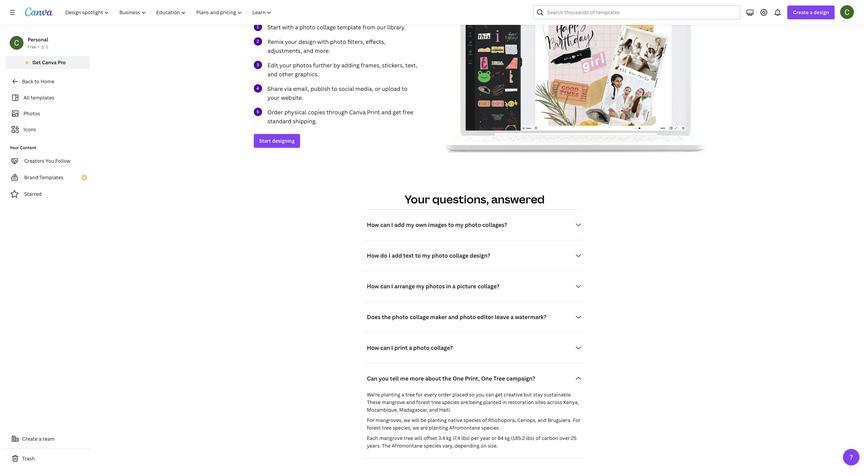 Task type: describe. For each thing, give the bounding box(es) containing it.
all templates link
[[10, 91, 86, 104]]

campaign?
[[506, 375, 535, 382]]

edit
[[267, 62, 278, 69]]

creative
[[504, 391, 523, 398]]

designing
[[272, 138, 295, 144]]

physical
[[284, 109, 306, 116]]

free •
[[28, 44, 39, 50]]

does the photo collage maker and photo editor leave a watermark? button
[[364, 310, 585, 324]]

how do i add text to my photo collage design?
[[367, 252, 490, 259]]

own
[[416, 221, 427, 229]]

mozambique,
[[367, 407, 398, 413]]

brand templates
[[24, 174, 63, 181]]

create a design
[[793, 9, 829, 16]]

or inside share via email, publish to social media, or upload to your website.
[[375, 85, 380, 93]]

christina overa image
[[840, 5, 854, 19]]

collages?
[[482, 221, 507, 229]]

brand
[[24, 174, 38, 181]]

pro
[[58, 59, 66, 66]]

how for how can i arrange my photos in a picture collage?
[[367, 283, 379, 290]]

graphics.
[[295, 71, 319, 78]]

further
[[313, 62, 332, 69]]

to inside how can i add my own images to my photo collages? dropdown button
[[448, 221, 454, 229]]

offset
[[424, 435, 437, 441]]

species inside for mangroves, we will be planting native species of rhizhopora, ceriops, and bruguiera. for forest tree species, we are planting afromontane species.
[[464, 417, 481, 423]]

across
[[547, 399, 562, 406]]

bruguiera.
[[548, 417, 572, 423]]

you inside dropdown button
[[379, 375, 389, 382]]

your inside share via email, publish to social media, or upload to your website.
[[267, 94, 280, 102]]

trash link
[[6, 452, 90, 466]]

my right text
[[422, 252, 430, 259]]

creators you follow
[[24, 157, 70, 164]]

mangrove inside 'each mangrove tree will offset 3.4 kg (7.4 lbs) per year or 84 kg (185.2 lbs) of carbon over 25 years. the afromontane species vary, depending on size.'
[[379, 435, 403, 441]]

copies
[[308, 109, 325, 116]]

forest inside for mangroves, we will be planting native species of rhizhopora, ceriops, and bruguiera. for forest tree species, we are planting afromontane species.
[[367, 424, 381, 431]]

how can i add my own images to my photo collages?
[[367, 221, 507, 229]]

madagascar,
[[399, 407, 428, 413]]

collage inside dropdown button
[[449, 252, 469, 259]]

back to home
[[22, 78, 54, 85]]

in inside we're planting a tree for every order placed so you can get creative but stay sustainable. these mangrove and forest tree species are being planted in restoration sites across kenya, mozambique, madagascar, and haiti.
[[502, 399, 507, 406]]

library.
[[387, 24, 406, 31]]

start for start with a photo collage template from our library.
[[267, 24, 281, 31]]

canva inside button
[[42, 59, 57, 66]]

will for we
[[411, 417, 419, 423]]

start designing
[[259, 138, 295, 144]]

the inside dropdown button
[[382, 313, 391, 321]]

how can i print a photo collage?
[[367, 344, 453, 352]]

species inside 'each mangrove tree will offset 3.4 kg (7.4 lbs) per year or 84 kg (185.2 lbs) of carbon over 25 years. the afromontane species vary, depending on size.'
[[424, 442, 441, 449]]

ceriops,
[[517, 417, 537, 423]]

your for edit
[[279, 62, 292, 69]]

text
[[403, 252, 414, 259]]

(7.4
[[453, 435, 460, 441]]

my right images
[[455, 221, 464, 229]]

or inside 'each mangrove tree will offset 3.4 kg (7.4 lbs) per year or 84 kg (185.2 lbs) of carbon over 25 years. the afromontane species vary, depending on size.'
[[492, 435, 497, 441]]

each
[[367, 435, 378, 441]]

but
[[524, 391, 532, 398]]

(185.2
[[511, 435, 525, 441]]

to inside back to home link
[[34, 78, 39, 85]]

remix
[[267, 38, 284, 46]]

will for tree
[[414, 435, 422, 441]]

create for create a design
[[793, 9, 809, 16]]

questions,
[[432, 192, 489, 207]]

about
[[425, 375, 441, 382]]

share via email, publish to social media, or upload to your website.
[[267, 85, 407, 102]]

how to design and print your photo collages image
[[444, 0, 707, 153]]

and inside for mangroves, we will be planting native species of rhizhopora, ceriops, and bruguiera. for forest tree species, we are planting afromontane species.
[[538, 417, 546, 423]]

can for add
[[380, 221, 390, 229]]

picture
[[457, 283, 476, 290]]

1 vertical spatial we
[[413, 424, 419, 431]]

personal
[[28, 36, 48, 43]]

website.
[[281, 94, 303, 102]]

you
[[45, 157, 54, 164]]

a inside does the photo collage maker and photo editor leave a watermark? dropdown button
[[511, 313, 514, 321]]

design?
[[470, 252, 490, 259]]

the inside dropdown button
[[442, 375, 451, 382]]

0 vertical spatial with
[[282, 24, 294, 31]]

stay
[[533, 391, 543, 398]]

your content
[[10, 145, 36, 151]]

your questions, answered
[[405, 192, 545, 207]]

to left social
[[332, 85, 337, 93]]

adding
[[341, 62, 360, 69]]

sites
[[535, 399, 546, 406]]

1 for from the left
[[367, 417, 375, 423]]

are inside we're planting a tree for every order placed so you can get creative but stay sustainable. these mangrove and forest tree species are being planted in restoration sites across kenya, mozambique, madagascar, and haiti.
[[461, 399, 468, 406]]

can you tell me more about the one print, one tree campaign?
[[367, 375, 535, 382]]

create a team button
[[6, 432, 90, 446]]

print,
[[465, 375, 480, 382]]

•
[[38, 44, 39, 50]]

year
[[480, 435, 490, 441]]

photo inside how do i add text to my photo collage design? dropdown button
[[432, 252, 448, 259]]

afromontane inside 'each mangrove tree will offset 3.4 kg (7.4 lbs) per year or 84 kg (185.2 lbs) of carbon over 25 years. the afromontane species vary, depending on size.'
[[392, 442, 423, 449]]

for mangroves, we will be planting native species of rhizhopora, ceriops, and bruguiera. for forest tree species, we are planting afromontane species.
[[367, 417, 581, 431]]

tree inside 'each mangrove tree will offset 3.4 kg (7.4 lbs) per year or 84 kg (185.2 lbs) of carbon over 25 years. the afromontane species vary, depending on size.'
[[404, 435, 413, 441]]

templates
[[31, 94, 54, 101]]

icons link
[[10, 123, 86, 136]]

2 kg from the left
[[505, 435, 510, 441]]

all
[[23, 94, 30, 101]]

of inside 'each mangrove tree will offset 3.4 kg (7.4 lbs) per year or 84 kg (185.2 lbs) of carbon over 25 years. the afromontane species vary, depending on size.'
[[536, 435, 541, 441]]

start designing link
[[254, 134, 300, 148]]

text,
[[405, 62, 417, 69]]

photo inside remix your design with photo filters, effects, adjustments, and more.
[[330, 38, 346, 46]]

and inside edit your photos further by adding frames, stickers, text, and other graphics.
[[267, 71, 278, 78]]

images
[[428, 221, 447, 229]]

team
[[43, 435, 55, 442]]

photo left editor
[[460, 313, 476, 321]]

tree inside for mangroves, we will be planting native species of rhizhopora, ceriops, and bruguiera. for forest tree species, we are planting afromontane species.
[[382, 424, 392, 431]]

photo right does
[[392, 313, 408, 321]]

haiti.
[[439, 407, 451, 413]]

photos link
[[10, 107, 86, 120]]

sustainable.
[[544, 391, 572, 398]]

through
[[327, 109, 348, 116]]

photo up remix your design with photo filters, effects, adjustments, and more.
[[299, 24, 315, 31]]

your for your content
[[10, 145, 19, 151]]

a inside we're planting a tree for every order placed so you can get creative but stay sustainable. these mangrove and forest tree species are being planted in restoration sites across kenya, mozambique, madagascar, and haiti.
[[401, 391, 404, 398]]

of inside for mangroves, we will be planting native species of rhizhopora, ceriops, and bruguiera. for forest tree species, we are planting afromontane species.
[[482, 417, 487, 423]]

media,
[[355, 85, 373, 93]]

starred link
[[6, 187, 90, 201]]

0 vertical spatial collage
[[317, 24, 336, 31]]

do
[[380, 252, 387, 259]]

design for a
[[814, 9, 829, 16]]

photo inside the how can i print a photo collage? dropdown button
[[413, 344, 430, 352]]

how for how do i add text to my photo collage design?
[[367, 252, 379, 259]]

and up madagascar,
[[406, 399, 415, 406]]

and inside remix your design with photo filters, effects, adjustments, and more.
[[303, 47, 313, 55]]



Task type: vqa. For each thing, say whether or not it's contained in the screenshot.
tell
yes



Task type: locate. For each thing, give the bounding box(es) containing it.
0 vertical spatial are
[[461, 399, 468, 406]]

create for create a team
[[22, 435, 38, 442]]

0 vertical spatial afromontane
[[449, 424, 480, 431]]

tree
[[405, 391, 415, 398], [431, 399, 441, 406], [382, 424, 392, 431], [404, 435, 413, 441]]

a inside the how can i print a photo collage? dropdown button
[[409, 344, 412, 352]]

planting up 3.4
[[429, 424, 448, 431]]

and down edit
[[267, 71, 278, 78]]

0 horizontal spatial in
[[446, 283, 451, 290]]

how can i add my own images to my photo collages? button
[[364, 218, 585, 232]]

carbon
[[542, 435, 558, 441]]

photo down start with a photo collage template from our library.
[[330, 38, 346, 46]]

get inside order physical copies through canva print and get free standard shipping.
[[393, 109, 401, 116]]

will inside for mangroves, we will be planting native species of rhizhopora, ceriops, and bruguiera. for forest tree species, we are planting afromontane species.
[[411, 417, 419, 423]]

0 vertical spatial photos
[[293, 62, 312, 69]]

kg
[[446, 435, 451, 441], [505, 435, 510, 441]]

how can i print a photo collage? button
[[364, 341, 585, 355]]

icons
[[23, 126, 36, 133]]

lbs) up "depending"
[[461, 435, 470, 441]]

so
[[469, 391, 475, 398]]

i for how can i add my own images to my photo collages?
[[391, 221, 393, 229]]

over
[[559, 435, 570, 441]]

template
[[337, 24, 361, 31]]

leave
[[495, 313, 509, 321]]

1 vertical spatial collage
[[449, 252, 469, 259]]

your up own
[[405, 192, 430, 207]]

planting down haiti.
[[428, 417, 447, 423]]

add left text
[[392, 252, 402, 259]]

i left arrange
[[391, 283, 393, 290]]

share
[[267, 85, 283, 93]]

collage? inside dropdown button
[[431, 344, 453, 352]]

planted
[[483, 399, 501, 406]]

mangrove inside we're planting a tree for every order placed so you can get creative but stay sustainable. these mangrove and forest tree species are being planted in restoration sites across kenya, mozambique, madagascar, and haiti.
[[382, 399, 405, 406]]

tree down species,
[[404, 435, 413, 441]]

1 how from the top
[[367, 221, 379, 229]]

photos up graphics.
[[293, 62, 312, 69]]

1 vertical spatial with
[[317, 38, 329, 46]]

you left tell
[[379, 375, 389, 382]]

photo inside how can i add my own images to my photo collages? dropdown button
[[465, 221, 481, 229]]

tree down every on the bottom
[[431, 399, 441, 406]]

can up do
[[380, 221, 390, 229]]

how inside dropdown button
[[367, 344, 379, 352]]

0 horizontal spatial canva
[[42, 59, 57, 66]]

start up remix
[[267, 24, 281, 31]]

collage?
[[478, 283, 499, 290], [431, 344, 453, 352]]

1 vertical spatial collage?
[[431, 344, 453, 352]]

are down the placed
[[461, 399, 468, 406]]

species right native
[[464, 417, 481, 423]]

all templates
[[23, 94, 54, 101]]

via
[[284, 85, 292, 93]]

can inside 'how can i arrange my photos in a picture collage?' dropdown button
[[380, 283, 390, 290]]

1 vertical spatial you
[[476, 391, 484, 398]]

per
[[471, 435, 479, 441]]

design for your
[[298, 38, 316, 46]]

2 vertical spatial collage
[[410, 313, 429, 321]]

photo right print
[[413, 344, 430, 352]]

0 horizontal spatial kg
[[446, 435, 451, 441]]

and right ceriops,
[[538, 417, 546, 423]]

photos
[[293, 62, 312, 69], [426, 283, 445, 290]]

1 vertical spatial create
[[22, 435, 38, 442]]

home
[[41, 78, 54, 85]]

one left tree in the bottom right of the page
[[481, 375, 492, 382]]

how for how can i print a photo collage?
[[367, 344, 379, 352]]

free
[[403, 109, 413, 116]]

4 how from the top
[[367, 344, 379, 352]]

1 horizontal spatial or
[[492, 435, 497, 441]]

0 vertical spatial canva
[[42, 59, 57, 66]]

a inside create a design dropdown button
[[810, 9, 813, 16]]

1 horizontal spatial you
[[476, 391, 484, 398]]

upload
[[382, 85, 400, 93]]

collage
[[317, 24, 336, 31], [449, 252, 469, 259], [410, 313, 429, 321]]

0 vertical spatial create
[[793, 9, 809, 16]]

my right arrange
[[416, 283, 425, 290]]

with up remix
[[282, 24, 294, 31]]

0 horizontal spatial we
[[404, 417, 410, 423]]

0 horizontal spatial lbs)
[[461, 435, 470, 441]]

design left the christina overa icon
[[814, 9, 829, 16]]

forest
[[416, 399, 430, 406], [367, 424, 381, 431]]

1 horizontal spatial lbs)
[[526, 435, 535, 441]]

get canva pro button
[[6, 56, 90, 69]]

does the photo collage maker and photo editor leave a watermark?
[[367, 313, 546, 321]]

2 vertical spatial species
[[424, 442, 441, 449]]

create inside dropdown button
[[793, 9, 809, 16]]

or left 84 on the bottom right of the page
[[492, 435, 497, 441]]

canva left pro
[[42, 59, 57, 66]]

photo down images
[[432, 252, 448, 259]]

2 one from the left
[[481, 375, 492, 382]]

trash
[[22, 455, 35, 462]]

0 vertical spatial collage?
[[478, 283, 499, 290]]

the right the about
[[442, 375, 451, 382]]

0 horizontal spatial one
[[453, 375, 464, 382]]

can inside we're planting a tree for every order placed so you can get creative but stay sustainable. these mangrove and forest tree species are being planted in restoration sites across kenya, mozambique, madagascar, and haiti.
[[486, 391, 494, 398]]

create a design button
[[787, 6, 835, 19]]

i for how can i arrange my photos in a picture collage?
[[391, 283, 393, 290]]

can inside the how can i print a photo collage? dropdown button
[[380, 344, 390, 352]]

can up planted
[[486, 391, 494, 398]]

1
[[46, 44, 48, 50]]

and left haiti.
[[429, 407, 438, 413]]

0 vertical spatial your
[[10, 145, 19, 151]]

1 vertical spatial will
[[414, 435, 422, 441]]

design up the more.
[[298, 38, 316, 46]]

every
[[424, 391, 437, 398]]

1 horizontal spatial forest
[[416, 399, 430, 406]]

1 horizontal spatial design
[[814, 9, 829, 16]]

does
[[367, 313, 381, 321]]

can for print
[[380, 344, 390, 352]]

your for your questions, answered
[[405, 192, 430, 207]]

0 vertical spatial or
[[375, 85, 380, 93]]

1 horizontal spatial collage
[[410, 313, 429, 321]]

1 vertical spatial your
[[279, 62, 292, 69]]

0 horizontal spatial photos
[[293, 62, 312, 69]]

1 vertical spatial forest
[[367, 424, 381, 431]]

vary,
[[442, 442, 453, 449]]

tree left for
[[405, 391, 415, 398]]

a
[[810, 9, 813, 16], [295, 24, 298, 31], [452, 283, 456, 290], [511, 313, 514, 321], [409, 344, 412, 352], [401, 391, 404, 398], [39, 435, 41, 442]]

canva left print
[[349, 109, 366, 116]]

with inside remix your design with photo filters, effects, adjustments, and more.
[[317, 38, 329, 46]]

1 horizontal spatial photos
[[426, 283, 445, 290]]

a inside create a team button
[[39, 435, 41, 442]]

1 lbs) from the left
[[461, 435, 470, 441]]

to right text
[[415, 252, 421, 259]]

0 horizontal spatial your
[[10, 145, 19, 151]]

your inside edit your photos further by adding frames, stickers, text, and other graphics.
[[279, 62, 292, 69]]

in left picture
[[446, 283, 451, 290]]

1 vertical spatial species
[[464, 417, 481, 423]]

0 vertical spatial the
[[382, 313, 391, 321]]

with up the more.
[[317, 38, 329, 46]]

your down share
[[267, 94, 280, 102]]

collage left design?
[[449, 252, 469, 259]]

afromontane
[[449, 424, 480, 431], [392, 442, 423, 449]]

can inside how can i add my own images to my photo collages? dropdown button
[[380, 221, 390, 229]]

we right species,
[[413, 424, 419, 431]]

these
[[367, 399, 381, 406]]

afromontane down species,
[[392, 442, 423, 449]]

0 horizontal spatial with
[[282, 24, 294, 31]]

collage inside dropdown button
[[410, 313, 429, 321]]

1 horizontal spatial collage?
[[478, 283, 499, 290]]

1 horizontal spatial of
[[536, 435, 541, 441]]

back to home link
[[6, 75, 90, 88]]

1 horizontal spatial for
[[573, 417, 581, 423]]

2 horizontal spatial species
[[464, 417, 481, 423]]

0 horizontal spatial or
[[375, 85, 380, 93]]

1 horizontal spatial are
[[461, 399, 468, 406]]

1 horizontal spatial we
[[413, 424, 419, 431]]

84
[[498, 435, 504, 441]]

species down offset
[[424, 442, 441, 449]]

2 how from the top
[[367, 252, 379, 259]]

design inside dropdown button
[[814, 9, 829, 16]]

start with a photo collage template from our library.
[[267, 24, 406, 31]]

photos
[[23, 110, 40, 117]]

kg right 84 on the bottom right of the page
[[505, 435, 510, 441]]

for right bruguiera.
[[573, 417, 581, 423]]

0 vertical spatial get
[[393, 109, 401, 116]]

watermark?
[[515, 313, 546, 321]]

forest up each
[[367, 424, 381, 431]]

1 kg from the left
[[446, 435, 451, 441]]

0 vertical spatial you
[[379, 375, 389, 382]]

of up species.
[[482, 417, 487, 423]]

0 horizontal spatial collage
[[317, 24, 336, 31]]

collage? inside dropdown button
[[478, 283, 499, 290]]

free
[[28, 44, 36, 50]]

mangrove up "the" at the left bottom of page
[[379, 435, 403, 441]]

0 horizontal spatial forest
[[367, 424, 381, 431]]

0 vertical spatial in
[[446, 283, 451, 290]]

0 horizontal spatial species
[[424, 442, 441, 449]]

or right media,
[[375, 85, 380, 93]]

and right maker
[[448, 313, 458, 321]]

rhizhopora,
[[488, 417, 516, 423]]

1 vertical spatial get
[[495, 391, 503, 398]]

species up haiti.
[[442, 399, 459, 406]]

i inside dropdown button
[[391, 344, 393, 352]]

1 vertical spatial planting
[[428, 417, 447, 423]]

i for how do i add text to my photo collage design?
[[389, 252, 390, 259]]

1 horizontal spatial your
[[405, 192, 430, 207]]

forest down for
[[416, 399, 430, 406]]

Search search field
[[547, 6, 736, 19]]

forest inside we're planting a tree for every order placed so you can get creative but stay sustainable. these mangrove and forest tree species are being planted in restoration sites across kenya, mozambique, madagascar, and haiti.
[[416, 399, 430, 406]]

stickers,
[[382, 62, 404, 69]]

i left own
[[391, 221, 393, 229]]

1 horizontal spatial get
[[495, 391, 503, 398]]

3.4
[[438, 435, 445, 441]]

how do i add text to my photo collage design? button
[[364, 249, 585, 263]]

adjustments,
[[267, 47, 302, 55]]

get left free
[[393, 109, 401, 116]]

arrange
[[394, 283, 415, 290]]

on
[[481, 442, 487, 449]]

to right upload
[[402, 85, 407, 93]]

0 horizontal spatial create
[[22, 435, 38, 442]]

start for start designing
[[259, 138, 271, 144]]

1 horizontal spatial in
[[502, 399, 507, 406]]

species
[[442, 399, 459, 406], [464, 417, 481, 423], [424, 442, 441, 449]]

1 horizontal spatial kg
[[505, 435, 510, 441]]

0 horizontal spatial of
[[482, 417, 487, 423]]

0 vertical spatial planting
[[381, 391, 400, 398]]

your left content
[[10, 145, 19, 151]]

kg right 3.4
[[446, 435, 451, 441]]

by
[[333, 62, 340, 69]]

other
[[279, 71, 293, 78]]

1 vertical spatial the
[[442, 375, 451, 382]]

effects,
[[366, 38, 386, 46]]

0 horizontal spatial for
[[367, 417, 375, 423]]

collage? right picture
[[478, 283, 499, 290]]

0 horizontal spatial the
[[382, 313, 391, 321]]

1 vertical spatial mangrove
[[379, 435, 403, 441]]

your for remix
[[285, 38, 297, 46]]

1 vertical spatial your
[[405, 192, 430, 207]]

0 vertical spatial start
[[267, 24, 281, 31]]

i right do
[[389, 252, 390, 259]]

add
[[394, 221, 405, 229], [392, 252, 402, 259]]

1 vertical spatial of
[[536, 435, 541, 441]]

editor
[[477, 313, 494, 321]]

start left designing
[[259, 138, 271, 144]]

a inside 'how can i arrange my photos in a picture collage?' dropdown button
[[452, 283, 456, 290]]

and left the more.
[[303, 47, 313, 55]]

photos inside edit your photos further by adding frames, stickers, text, and other graphics.
[[293, 62, 312, 69]]

0 vertical spatial species
[[442, 399, 459, 406]]

1 horizontal spatial the
[[442, 375, 451, 382]]

kenya,
[[563, 399, 579, 406]]

email,
[[293, 85, 309, 93]]

1 horizontal spatial afromontane
[[449, 424, 480, 431]]

are inside for mangroves, we will be planting native species of rhizhopora, ceriops, and bruguiera. for forest tree species, we are planting afromontane species.
[[420, 424, 428, 431]]

1 vertical spatial design
[[298, 38, 316, 46]]

to inside how do i add text to my photo collage design? dropdown button
[[415, 252, 421, 259]]

will inside 'each mangrove tree will offset 3.4 kg (7.4 lbs) per year or 84 kg (185.2 lbs) of carbon over 25 years. the afromontane species vary, depending on size.'
[[414, 435, 422, 441]]

will left be
[[411, 417, 419, 423]]

i left print
[[391, 344, 393, 352]]

3 how from the top
[[367, 283, 379, 290]]

are
[[461, 399, 468, 406], [420, 424, 428, 431]]

1 horizontal spatial with
[[317, 38, 329, 46]]

your up other
[[279, 62, 292, 69]]

how can i arrange my photos in a picture collage?
[[367, 283, 499, 290]]

0 vertical spatial will
[[411, 417, 419, 423]]

0 vertical spatial add
[[394, 221, 405, 229]]

being
[[469, 399, 482, 406]]

tree down mangroves,
[[382, 424, 392, 431]]

add left own
[[394, 221, 405, 229]]

add for my
[[394, 221, 405, 229]]

2 vertical spatial planting
[[429, 424, 448, 431]]

i for how can i print a photo collage?
[[391, 344, 393, 352]]

creators you follow link
[[6, 154, 90, 168]]

2 for from the left
[[573, 417, 581, 423]]

planting inside we're planting a tree for every order placed so you can get creative but stay sustainable. these mangrove and forest tree species are being planted in restoration sites across kenya, mozambique, madagascar, and haiti.
[[381, 391, 400, 398]]

how for how can i add my own images to my photo collages?
[[367, 221, 379, 229]]

native
[[448, 417, 462, 423]]

we up species,
[[404, 417, 410, 423]]

2 vertical spatial your
[[267, 94, 280, 102]]

0 vertical spatial we
[[404, 417, 410, 423]]

your up the adjustments,
[[285, 38, 297, 46]]

tree
[[493, 375, 505, 382]]

1 vertical spatial or
[[492, 435, 497, 441]]

design inside remix your design with photo filters, effects, adjustments, and more.
[[298, 38, 316, 46]]

to right back
[[34, 78, 39, 85]]

1 horizontal spatial create
[[793, 9, 809, 16]]

social
[[339, 85, 354, 93]]

and inside dropdown button
[[448, 313, 458, 321]]

get inside we're planting a tree for every order placed so you can get creative but stay sustainable. these mangrove and forest tree species are being planted in restoration sites across kenya, mozambique, madagascar, and haiti.
[[495, 391, 503, 398]]

photo left collages?
[[465, 221, 481, 229]]

add for text
[[392, 252, 402, 259]]

1 horizontal spatial one
[[481, 375, 492, 382]]

species.
[[481, 424, 500, 431]]

get up planted
[[495, 391, 503, 398]]

i
[[391, 221, 393, 229], [389, 252, 390, 259], [391, 283, 393, 290], [391, 344, 393, 352]]

can left arrange
[[380, 283, 390, 290]]

1 vertical spatial canva
[[349, 109, 366, 116]]

lbs) right the (185.2
[[526, 435, 535, 441]]

0 vertical spatial your
[[285, 38, 297, 46]]

in inside dropdown button
[[446, 283, 451, 290]]

2 horizontal spatial collage
[[449, 252, 469, 259]]

to right images
[[448, 221, 454, 229]]

frames,
[[361, 62, 381, 69]]

the right does
[[382, 313, 391, 321]]

mangrove up mozambique,
[[382, 399, 405, 406]]

0 vertical spatial mangrove
[[382, 399, 405, 406]]

can
[[380, 221, 390, 229], [380, 283, 390, 290], [380, 344, 390, 352], [486, 391, 494, 398]]

afromontane down native
[[449, 424, 480, 431]]

0 vertical spatial of
[[482, 417, 487, 423]]

publish
[[311, 85, 330, 93]]

1 vertical spatial afromontane
[[392, 442, 423, 449]]

canva inside order physical copies through canva print and get free standard shipping.
[[349, 109, 366, 116]]

1 horizontal spatial species
[[442, 399, 459, 406]]

will left offset
[[414, 435, 422, 441]]

0 vertical spatial forest
[[416, 399, 430, 406]]

0 horizontal spatial are
[[420, 424, 428, 431]]

0 horizontal spatial you
[[379, 375, 389, 382]]

can for arrange
[[380, 283, 390, 290]]

restoration
[[508, 399, 534, 406]]

my left own
[[406, 221, 414, 229]]

1 vertical spatial are
[[420, 424, 428, 431]]

order
[[438, 391, 451, 398]]

photos right arrange
[[426, 283, 445, 290]]

0 horizontal spatial get
[[393, 109, 401, 116]]

in down creative on the right bottom
[[502, 399, 507, 406]]

1 vertical spatial add
[[392, 252, 402, 259]]

one left print,
[[453, 375, 464, 382]]

collage up remix your design with photo filters, effects, adjustments, and more.
[[317, 24, 336, 31]]

0 horizontal spatial afromontane
[[392, 442, 423, 449]]

of left carbon
[[536, 435, 541, 441]]

edit your photos further by adding frames, stickers, text, and other graphics.
[[267, 62, 417, 78]]

we
[[404, 417, 410, 423], [413, 424, 419, 431]]

species inside we're planting a tree for every order placed so you can get creative but stay sustainable. these mangrove and forest tree species are being planted in restoration sites across kenya, mozambique, madagascar, and haiti.
[[442, 399, 459, 406]]

planting down tell
[[381, 391, 400, 398]]

you inside we're planting a tree for every order placed so you can get creative but stay sustainable. these mangrove and forest tree species are being planted in restoration sites across kenya, mozambique, madagascar, and haiti.
[[476, 391, 484, 398]]

for down mozambique,
[[367, 417, 375, 423]]

afromontane inside for mangroves, we will be planting native species of rhizhopora, ceriops, and bruguiera. for forest tree species, we are planting afromontane species.
[[449, 424, 480, 431]]

you right so
[[476, 391, 484, 398]]

are down be
[[420, 424, 428, 431]]

filters,
[[347, 38, 364, 46]]

2 lbs) from the left
[[526, 435, 535, 441]]

in
[[446, 283, 451, 290], [502, 399, 507, 406]]

me
[[400, 375, 409, 382]]

your inside remix your design with photo filters, effects, adjustments, and more.
[[285, 38, 297, 46]]

1 vertical spatial start
[[259, 138, 271, 144]]

1 one from the left
[[453, 375, 464, 382]]

create a team
[[22, 435, 55, 442]]

follow
[[55, 157, 70, 164]]

mangroves,
[[376, 417, 403, 423]]

collage left maker
[[410, 313, 429, 321]]

top level navigation element
[[61, 6, 277, 19]]

None search field
[[533, 6, 741, 19]]

and inside order physical copies through canva print and get free standard shipping.
[[381, 109, 391, 116]]

collage? down maker
[[431, 344, 453, 352]]

1 horizontal spatial canva
[[349, 109, 366, 116]]

1 vertical spatial photos
[[426, 283, 445, 290]]

create inside button
[[22, 435, 38, 442]]

0 vertical spatial design
[[814, 9, 829, 16]]

1 vertical spatial in
[[502, 399, 507, 406]]

can left print
[[380, 344, 390, 352]]

and right print
[[381, 109, 391, 116]]

photos inside dropdown button
[[426, 283, 445, 290]]

remix your design with photo filters, effects, adjustments, and more.
[[267, 38, 386, 55]]



